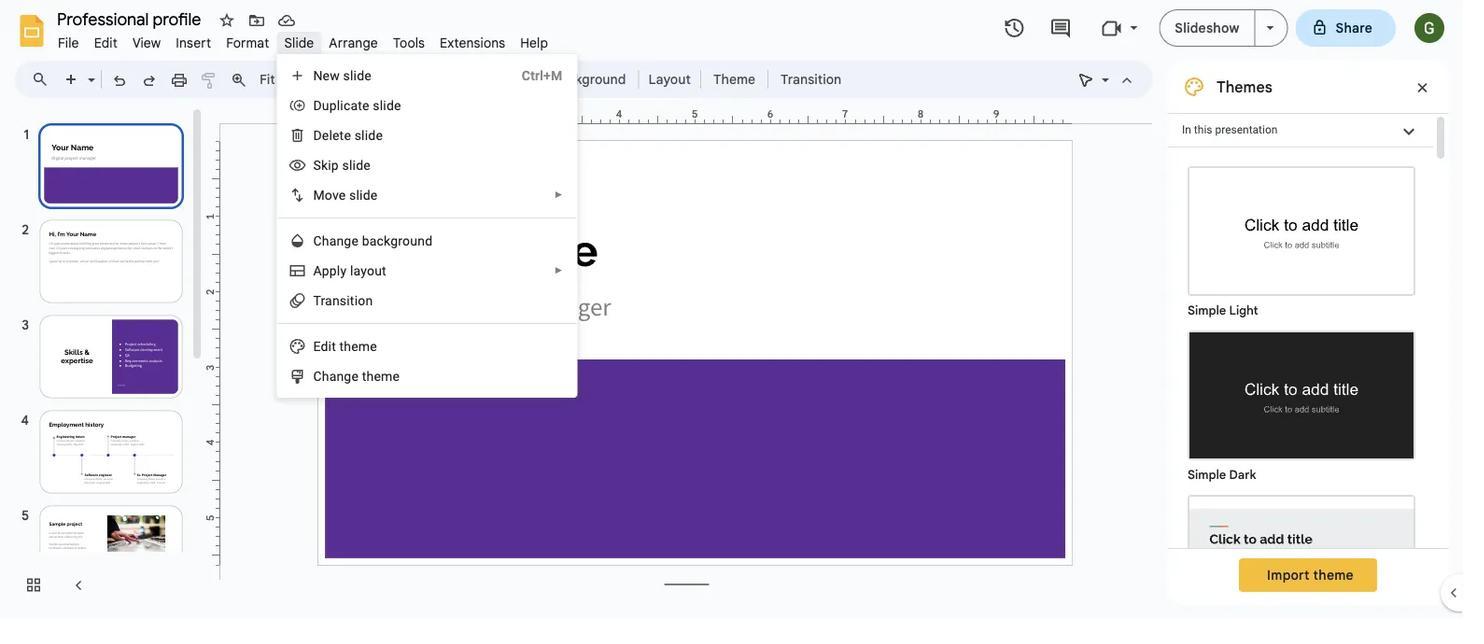 Task type: locate. For each thing, give the bounding box(es) containing it.
2 ► from the top
[[554, 265, 564, 276]]

2 change from the top
[[313, 368, 359, 384]]

simple for simple light
[[1188, 303, 1227, 318]]

e right the
[[370, 339, 377, 354]]

1 ► from the top
[[554, 190, 564, 200]]

edit menu item
[[87, 32, 125, 54]]

simple left dark
[[1188, 467, 1227, 482]]

1 vertical spatial ►
[[554, 265, 564, 276]]

2 horizontal spatial e
[[370, 339, 377, 354]]

1 vertical spatial edit
[[313, 339, 336, 354]]

ackground
[[370, 233, 433, 248]]

slide menu item
[[277, 32, 322, 54]]

1 d from the top
[[313, 98, 322, 113]]

edit left the
[[313, 339, 336, 354]]

1 simple from the top
[[1188, 303, 1227, 318]]

transition
[[781, 71, 842, 87]]

option group
[[1169, 148, 1434, 619]]

menu bar banner
[[0, 0, 1464, 619]]

menu containing n
[[277, 54, 578, 398]]

r
[[321, 293, 325, 308]]

change b ackground
[[313, 233, 433, 248]]

extensions
[[440, 35, 506, 51]]

d
[[313, 98, 322, 113], [313, 127, 322, 143]]

slide for d uplicate slide
[[373, 98, 401, 113]]

Simple Dark radio
[[1179, 321, 1425, 486]]

slide
[[343, 68, 372, 83], [373, 98, 401, 113], [355, 127, 383, 143], [342, 157, 371, 173], [349, 187, 378, 203]]

theme
[[1314, 567, 1354, 583]]

ctrl+m
[[522, 68, 563, 83]]

in this presentation tab
[[1169, 113, 1434, 148]]

edit the m e
[[313, 339, 377, 354]]

Menus field
[[23, 66, 64, 92]]

simple inside radio
[[1188, 303, 1227, 318]]

slide for n ew slide
[[343, 68, 372, 83]]

layout
[[649, 71, 691, 87]]

themes
[[1217, 78, 1273, 96]]

0 vertical spatial ►
[[554, 190, 564, 200]]

d for e
[[313, 127, 322, 143]]

change for change t heme
[[313, 368, 359, 384]]

tools menu item
[[386, 32, 433, 54]]

menu
[[277, 54, 578, 398]]

Star checkbox
[[214, 7, 240, 34]]

menu bar containing file
[[50, 24, 556, 55]]

simple inside option
[[1188, 467, 1227, 482]]

background button
[[544, 65, 635, 93]]

simple left light
[[1188, 303, 1227, 318]]

pply
[[322, 263, 347, 278]]

extensions menu item
[[433, 32, 513, 54]]

import theme
[[1268, 567, 1354, 583]]

0 vertical spatial d
[[313, 98, 322, 113]]

simple light
[[1188, 303, 1259, 318]]

edit up new slide with layout "icon"
[[94, 35, 118, 51]]

delete slide e element
[[313, 127, 389, 143]]

edit inside edit menu item
[[94, 35, 118, 51]]

file menu item
[[50, 32, 87, 54]]

1 horizontal spatial edit
[[313, 339, 336, 354]]

menu inside themes application
[[277, 54, 578, 398]]

Zoom field
[[254, 66, 328, 94]]

move slide v element
[[313, 187, 383, 203]]

edit
[[94, 35, 118, 51], [313, 339, 336, 354]]

slide right uplicate
[[373, 98, 401, 113]]

0 vertical spatial simple
[[1188, 303, 1227, 318]]

change left b
[[313, 233, 359, 248]]

2 d from the top
[[313, 127, 322, 143]]

slide right ew
[[343, 68, 372, 83]]

streamline image
[[1190, 497, 1414, 619]]

►
[[554, 190, 564, 200], [554, 265, 564, 276]]

e up kip
[[322, 127, 329, 143]]

insert menu item
[[168, 32, 219, 54]]

1 change from the top
[[313, 233, 359, 248]]

help
[[520, 35, 548, 51]]

in this presentation
[[1183, 123, 1278, 136]]

2 simple from the top
[[1188, 467, 1227, 482]]

the
[[340, 339, 359, 354]]

presentation
[[1216, 123, 1278, 136]]

1 vertical spatial change
[[313, 368, 359, 384]]

d left lete
[[313, 127, 322, 143]]

this
[[1195, 123, 1213, 136]]

1 vertical spatial simple
[[1188, 467, 1227, 482]]

navigation
[[0, 106, 205, 619]]

duplicate slide d element
[[313, 98, 407, 113]]

d e lete slide
[[313, 127, 383, 143]]

t
[[362, 368, 367, 384]]

format menu item
[[219, 32, 277, 54]]

slide right v
[[349, 187, 378, 203]]

change left t
[[313, 368, 359, 384]]

mode and view toolbar
[[1071, 61, 1142, 98]]

edit for edit the m e
[[313, 339, 336, 354]]

e right mo
[[339, 187, 346, 203]]

edit theme m element
[[313, 339, 383, 354]]

change
[[313, 233, 359, 248], [313, 368, 359, 384]]

option group inside themes section
[[1169, 148, 1434, 619]]

0 vertical spatial change
[[313, 233, 359, 248]]

in
[[1183, 123, 1192, 136]]

option group containing simple light
[[1169, 148, 1434, 619]]

► for e slide
[[554, 190, 564, 200]]

0 horizontal spatial edit
[[94, 35, 118, 51]]

slide right kip
[[342, 157, 371, 173]]

0 vertical spatial edit
[[94, 35, 118, 51]]

n ew slide
[[313, 68, 372, 83]]

s
[[313, 157, 321, 173]]

menu bar
[[50, 24, 556, 55]]

main toolbar
[[55, 65, 851, 94]]

slide right lete
[[355, 127, 383, 143]]

d down "n"
[[313, 98, 322, 113]]

mo v e slide
[[313, 187, 378, 203]]

theme
[[714, 71, 756, 87]]

lete
[[329, 127, 351, 143]]

change background b element
[[313, 233, 438, 248]]

1 vertical spatial e
[[339, 187, 346, 203]]

e
[[322, 127, 329, 143], [339, 187, 346, 203], [370, 339, 377, 354]]

m
[[359, 339, 370, 354]]

simple
[[1188, 303, 1227, 318], [1188, 467, 1227, 482]]

light
[[1230, 303, 1259, 318]]

0 vertical spatial e
[[322, 127, 329, 143]]

tools
[[393, 35, 425, 51]]

1 vertical spatial d
[[313, 127, 322, 143]]

2 vertical spatial e
[[370, 339, 377, 354]]



Task type: vqa. For each thing, say whether or not it's contained in the screenshot.
THE BLANK
no



Task type: describe. For each thing, give the bounding box(es) containing it.
share button
[[1296, 9, 1396, 47]]

new slide n element
[[313, 68, 377, 83]]

n
[[313, 68, 323, 83]]

0 horizontal spatial e
[[322, 127, 329, 143]]

share
[[1336, 20, 1373, 36]]

Zoom text field
[[257, 66, 309, 92]]

t
[[313, 293, 321, 308]]

ansition
[[325, 293, 373, 308]]

t r ansition
[[313, 293, 373, 308]]

view menu item
[[125, 32, 168, 54]]

insert
[[176, 35, 211, 51]]

help menu item
[[513, 32, 556, 54]]

menu bar inside menu bar "banner"
[[50, 24, 556, 55]]

navigation inside themes application
[[0, 106, 205, 619]]

a pply layout
[[313, 263, 387, 278]]

arrange
[[329, 35, 378, 51]]

s kip slide
[[313, 157, 371, 173]]

edit for edit
[[94, 35, 118, 51]]

slideshow
[[1175, 20, 1240, 36]]

theme button
[[705, 65, 764, 93]]

► for a pply layout
[[554, 265, 564, 276]]

background
[[552, 71, 626, 87]]

change for change b ackground
[[313, 233, 359, 248]]

simple for simple dark
[[1188, 467, 1227, 482]]

simple dark
[[1188, 467, 1257, 482]]

mo
[[313, 187, 332, 203]]

new slide with layout image
[[83, 67, 95, 74]]

presentation options image
[[1267, 26, 1275, 30]]

apply layout a element
[[313, 263, 392, 278]]

slideshow button
[[1159, 9, 1256, 47]]

slide
[[284, 35, 314, 51]]

v
[[332, 187, 339, 203]]

change theme t element
[[313, 368, 405, 384]]

layout button
[[643, 65, 697, 93]]

heme
[[367, 368, 400, 384]]

import
[[1268, 567, 1310, 583]]

ctrl+m element
[[500, 66, 563, 85]]

Streamline radio
[[1179, 486, 1425, 619]]

view
[[133, 35, 161, 51]]

d for uplicate
[[313, 98, 322, 113]]

change t heme
[[313, 368, 400, 384]]

Rename text field
[[50, 7, 212, 30]]

import theme button
[[1240, 559, 1378, 592]]

themes section
[[1169, 61, 1449, 619]]

uplicate
[[322, 98, 370, 113]]

b
[[362, 233, 370, 248]]

kip
[[321, 157, 339, 173]]

a
[[313, 263, 322, 278]]

skip slide s element
[[313, 157, 376, 173]]

1 horizontal spatial e
[[339, 187, 346, 203]]

transition button
[[773, 65, 850, 93]]

file
[[58, 35, 79, 51]]

layout
[[350, 263, 387, 278]]

transition r element
[[313, 293, 379, 308]]

d uplicate slide
[[313, 98, 401, 113]]

format
[[226, 35, 269, 51]]

dark
[[1230, 467, 1257, 482]]

slide for s kip slide
[[342, 157, 371, 173]]

Simple Light radio
[[1179, 157, 1425, 619]]

arrange menu item
[[322, 32, 386, 54]]

ew
[[323, 68, 340, 83]]

themes application
[[0, 0, 1464, 619]]



